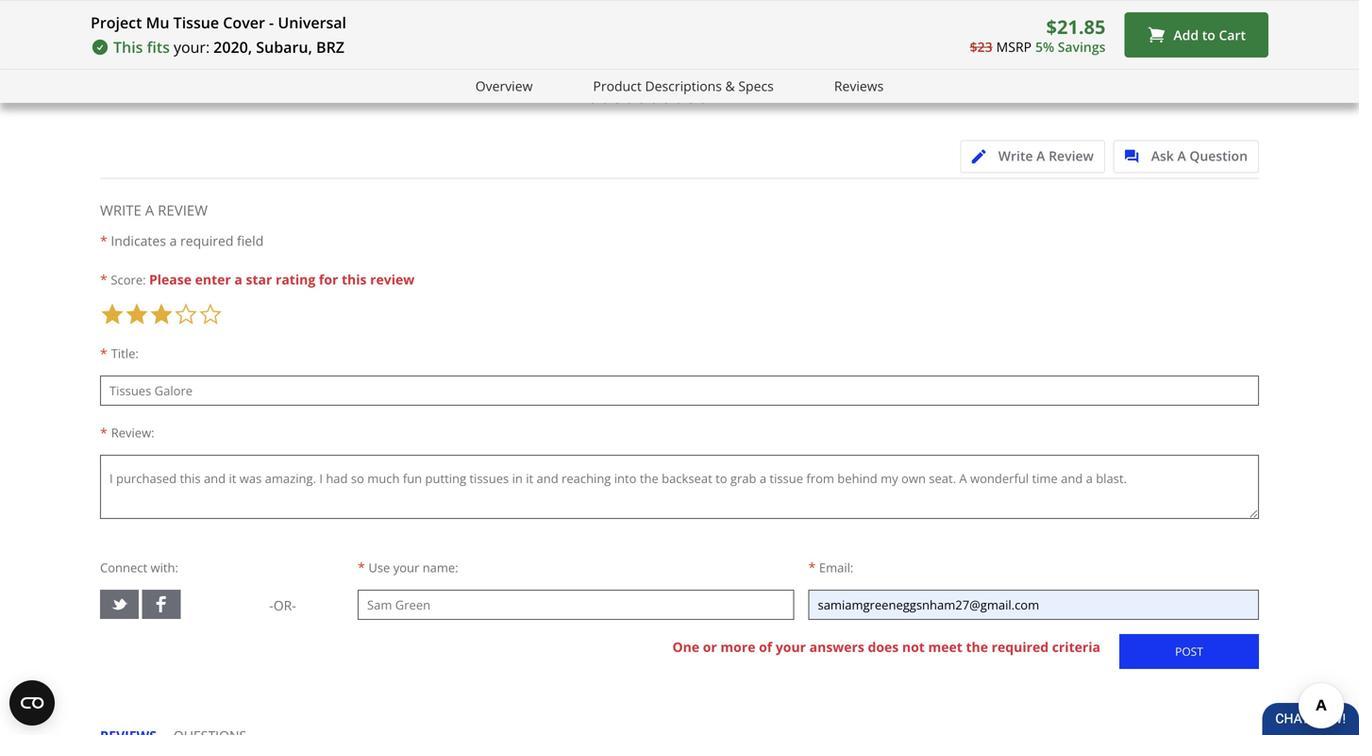 Task type: describe. For each thing, give the bounding box(es) containing it.
review:
[[111, 424, 154, 441]]

please
[[149, 270, 192, 288]]

0 reviews
[[712, 85, 773, 103]]

connect with facebook image
[[153, 595, 170, 613]]

* title:
[[100, 344, 139, 362]]

reviews link
[[834, 76, 884, 97]]

0 horizontal spatial required
[[180, 232, 234, 250]]

powered by
[[1159, 30, 1236, 48]]

cover
[[223, 12, 265, 33]]

of
[[759, 638, 772, 656]]

* for * title:
[[100, 344, 107, 362]]

write
[[100, 200, 141, 220]]

descriptions
[[645, 77, 722, 95]]

to
[[1202, 26, 1215, 44]]

1 horizontal spatial your
[[776, 638, 806, 656]]

with:
[[151, 559, 178, 576]]

* use your name:
[[358, 558, 458, 576]]

criteria
[[1052, 638, 1101, 656]]

* for * email:
[[808, 558, 816, 576]]

overview
[[475, 77, 533, 95]]

title:
[[111, 345, 139, 362]]

powered by link
[[1159, 30, 1269, 54]]

connect
[[100, 559, 147, 576]]

a for ask
[[1177, 147, 1186, 165]]

subaru,
[[256, 37, 312, 57]]

product descriptions & specs
[[593, 77, 774, 95]]

powered
[[1159, 30, 1214, 48]]

* for * review:
[[100, 424, 107, 442]]

savings
[[1058, 38, 1106, 55]]

write a review tab panel
[[100, 178, 1259, 695]]

email:
[[819, 559, 854, 576]]

universal
[[278, 12, 346, 33]]

open widget image
[[9, 681, 55, 726]]

one or more of your answers does not meet the required criteria alert
[[673, 638, 1101, 656]]

add
[[1174, 26, 1199, 44]]

add to cart
[[1174, 26, 1246, 44]]

or
[[703, 638, 717, 656]]

field
[[237, 232, 264, 250]]

score:
[[111, 271, 146, 288]]

tissue
[[173, 12, 219, 33]]

meet
[[928, 638, 963, 656]]

$23
[[970, 38, 993, 55]]

1 horizontal spatial required
[[992, 638, 1049, 656]]

cart
[[1219, 26, 1246, 44]]

rating
[[276, 270, 315, 288]]

score 1 radio
[[100, 302, 125, 326]]

this
[[342, 270, 367, 288]]

$21.85
[[1046, 13, 1106, 39]]

fits
[[147, 37, 170, 57]]

write a review
[[998, 147, 1094, 165]]

by
[[1217, 30, 1232, 48]]

write
[[998, 147, 1033, 165]]

your inside * use your name:
[[393, 559, 419, 576]]

0 horizontal spatial reviews
[[723, 85, 773, 103]]

ask a question
[[1151, 147, 1248, 165]]

write no frame image
[[972, 149, 995, 164]]

Use your name: field
[[358, 590, 794, 620]]

more
[[721, 638, 756, 656]]

project
[[91, 12, 142, 33]]

- inside write a review tab panel
[[269, 596, 273, 614]]

one or more of your answers does not meet the required criteria
[[673, 638, 1101, 656]]

name:
[[423, 559, 458, 576]]

Title: field
[[100, 376, 1259, 406]]

enter
[[195, 270, 231, 288]]

project mu tissue cover - universal
[[91, 12, 346, 33]]

* email:
[[808, 558, 854, 576]]

does
[[868, 638, 899, 656]]

review
[[158, 200, 208, 220]]

none button inside write a review tab panel
[[1119, 634, 1259, 669]]

use
[[368, 559, 390, 576]]



Task type: locate. For each thing, give the bounding box(es) containing it.
answers
[[809, 638, 864, 656]]

ask
[[1151, 147, 1174, 165]]

write a review
[[100, 200, 208, 220]]

&
[[725, 77, 735, 95]]

this
[[113, 37, 143, 57]]

required right the
[[992, 638, 1049, 656]]

required down the review
[[180, 232, 234, 250]]

2 horizontal spatial a
[[1177, 147, 1186, 165]]

1 - from the top
[[269, 12, 274, 33]]

0 horizontal spatial your
[[393, 559, 419, 576]]

add to cart button
[[1125, 12, 1269, 58]]

$21.85 $23 msrp 5% savings
[[970, 13, 1106, 55]]

reviews
[[834, 77, 884, 95], [723, 85, 773, 103]]

your:
[[174, 37, 210, 57]]

star
[[246, 270, 272, 288]]

1 vertical spatial required
[[992, 638, 1049, 656]]

* for * use your name:
[[358, 558, 365, 576]]

score 5 radio
[[198, 302, 223, 326]]

a right the ask
[[1177, 147, 1186, 165]]

indicates
[[111, 232, 166, 250]]

0 vertical spatial -
[[269, 12, 274, 33]]

2 - from the top
[[269, 596, 273, 614]]

your right use
[[393, 559, 419, 576]]

2020,
[[213, 37, 252, 57]]

1 horizontal spatial a
[[234, 270, 242, 288]]

0
[[712, 85, 720, 103]]

None button
[[1119, 634, 1259, 669]]

your right the of
[[776, 638, 806, 656]]

specs
[[738, 77, 774, 95]]

question
[[1190, 147, 1248, 165]]

a
[[1037, 147, 1045, 165], [1177, 147, 1186, 165], [145, 200, 154, 220]]

1 vertical spatial your
[[776, 638, 806, 656]]

ask a question button
[[1113, 140, 1259, 173]]

*
[[100, 232, 107, 250], [100, 270, 107, 288], [100, 344, 107, 362], [100, 424, 107, 442], [358, 558, 365, 576], [808, 558, 816, 576]]

score 3 radio
[[149, 302, 174, 326]]

msrp
[[996, 38, 1032, 55]]

1 horizontal spatial reviews
[[834, 77, 884, 95]]

connect with:
[[100, 559, 178, 576]]

or-
[[273, 596, 296, 614]]

1 vertical spatial a
[[234, 270, 242, 288]]

0 vertical spatial your
[[393, 559, 419, 576]]

* review:
[[100, 424, 154, 442]]

a for write
[[1037, 147, 1045, 165]]

mu
[[146, 12, 169, 33]]

0 horizontal spatial a
[[145, 200, 154, 220]]

5%
[[1035, 38, 1054, 55]]

1 vertical spatial -
[[269, 596, 273, 614]]

a inside tab panel
[[145, 200, 154, 220]]

a for write
[[145, 200, 154, 220]]

dialog image
[[1125, 149, 1148, 164]]

Review: text field
[[100, 455, 1259, 519]]

0 horizontal spatial a
[[170, 232, 177, 250]]

score 4 radio
[[174, 302, 198, 326]]

score 2 radio
[[125, 302, 149, 326]]

-or-
[[269, 596, 296, 614]]

* left score:
[[100, 270, 107, 288]]

required
[[180, 232, 234, 250], [992, 638, 1049, 656]]

* left the review: on the left of the page
[[100, 424, 107, 442]]

for
[[319, 270, 338, 288]]

your
[[393, 559, 419, 576], [776, 638, 806, 656]]

* left title: at the left of page
[[100, 344, 107, 362]]

* left indicates
[[100, 232, 107, 250]]

-
[[269, 12, 274, 33], [269, 596, 273, 614]]

tab list
[[100, 727, 264, 735]]

a right write in the top left of the page
[[145, 200, 154, 220]]

one
[[673, 638, 700, 656]]

0 vertical spatial required
[[180, 232, 234, 250]]

this fits your: 2020, subaru, brz
[[113, 37, 345, 57]]

product descriptions & specs link
[[593, 76, 774, 97]]

0 vertical spatial a
[[170, 232, 177, 250]]

connect with twitter image
[[110, 595, 128, 613]]

* indicates a required field
[[100, 232, 264, 250]]

a down the review
[[170, 232, 177, 250]]

write a review button
[[961, 140, 1105, 173]]

product
[[593, 77, 642, 95]]

* left email:
[[808, 558, 816, 576]]

review
[[1049, 147, 1094, 165]]

review
[[370, 270, 415, 288]]

Email: field
[[808, 590, 1259, 620]]

a left star
[[234, 270, 242, 288]]

1 horizontal spatial a
[[1037, 147, 1045, 165]]

a
[[170, 232, 177, 250], [234, 270, 242, 288]]

brz
[[316, 37, 345, 57]]

please enter a star rating for this review alert
[[149, 270, 415, 288]]

* left use
[[358, 558, 365, 576]]

* for * score: please enter a star rating for this review
[[100, 270, 107, 288]]

* score: please enter a star rating for this review
[[100, 270, 415, 288]]

the
[[966, 638, 988, 656]]

overview link
[[475, 76, 533, 97]]

* for * indicates a required field
[[100, 232, 107, 250]]

not
[[902, 638, 925, 656]]

a right write
[[1037, 147, 1045, 165]]



Task type: vqa. For each thing, say whether or not it's contained in the screenshot.
first - from the top
yes



